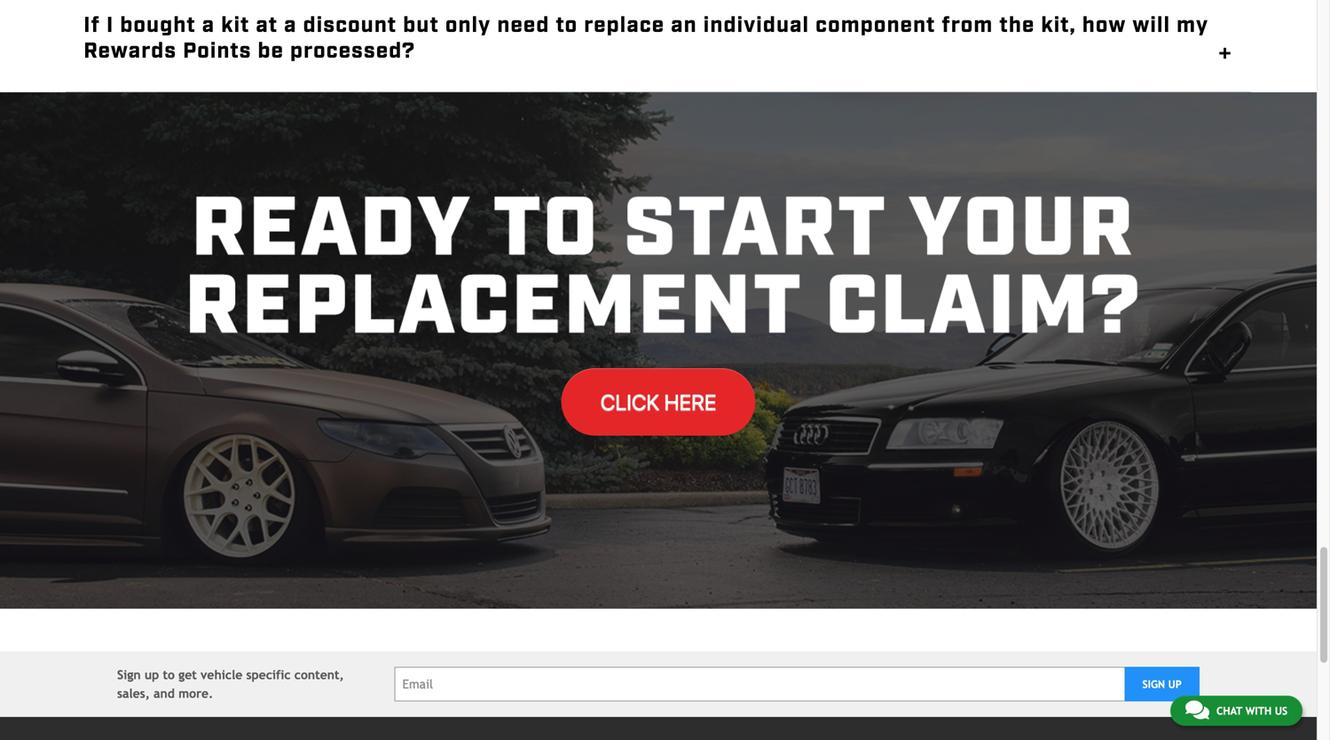 Task type: locate. For each thing, give the bounding box(es) containing it.
at
[[256, 12, 278, 40]]

individual
[[704, 12, 810, 40]]

1 vertical spatial to
[[163, 668, 175, 682]]

will
[[1133, 12, 1171, 40]]

up for sign up to get vehicle specific content, sales, and more.
[[145, 668, 159, 682]]

sign inside sign up button
[[1143, 678, 1166, 691]]

us
[[1276, 705, 1288, 717]]

up inside button
[[1169, 678, 1182, 691]]

component
[[816, 12, 936, 40]]

sign inside 'sign up to get vehicle specific content, sales, and more.'
[[117, 668, 141, 682]]

click
[[601, 390, 660, 415]]

2 a from the left
[[284, 12, 297, 40]]

up
[[145, 668, 159, 682], [1169, 678, 1182, 691]]

up up chat with us link
[[1169, 678, 1182, 691]]

sign
[[117, 668, 141, 682], [1143, 678, 1166, 691]]

1 horizontal spatial sign
[[1143, 678, 1166, 691]]

1 horizontal spatial up
[[1169, 678, 1182, 691]]

rewards
[[84, 37, 177, 66]]

0 horizontal spatial up
[[145, 668, 159, 682]]

a left kit in the left top of the page
[[202, 12, 215, 40]]

a right the "at"
[[284, 12, 297, 40]]

from
[[942, 12, 994, 40]]

click here
[[601, 390, 717, 415]]

to inside the if i bought a kit at a discount but only need to replace an individual component from the kit, how will my rewards points be processed?
[[556, 12, 578, 40]]

Email email field
[[395, 667, 1126, 702]]

0 horizontal spatial a
[[202, 12, 215, 40]]

sign up
[[1143, 678, 1182, 691]]

how
[[1083, 12, 1127, 40]]

chat
[[1217, 705, 1243, 717]]

1 horizontal spatial to
[[556, 12, 578, 40]]

a
[[202, 12, 215, 40], [284, 12, 297, 40]]

vehicle
[[201, 668, 243, 682]]

click here button
[[562, 368, 756, 436]]

0 horizontal spatial to
[[163, 668, 175, 682]]

get
[[179, 668, 197, 682]]

to left get
[[163, 668, 175, 682]]

claim image
[[0, 92, 1318, 609]]

with
[[1246, 705, 1272, 717]]

0 vertical spatial to
[[556, 12, 578, 40]]

to right the need
[[556, 12, 578, 40]]

up inside 'sign up to get vehicle specific content, sales, and more.'
[[145, 668, 159, 682]]

sign up button
[[1125, 667, 1200, 702]]

i
[[107, 12, 114, 40]]

1 horizontal spatial a
[[284, 12, 297, 40]]

sign for sign up
[[1143, 678, 1166, 691]]

up up 'and'
[[145, 668, 159, 682]]

sign up to get vehicle specific content, sales, and more.
[[117, 668, 344, 701]]

to
[[556, 12, 578, 40], [163, 668, 175, 682]]

be
[[258, 37, 284, 66]]

0 horizontal spatial sign
[[117, 668, 141, 682]]



Task type: vqa. For each thing, say whether or not it's contained in the screenshot.
CLICK
yes



Task type: describe. For each thing, give the bounding box(es) containing it.
more.
[[179, 687, 213, 701]]

if
[[84, 12, 100, 40]]

and
[[154, 687, 175, 701]]

if i bought a kit at a discount but only need to replace an individual component from the kit, how will my rewards points be processed?
[[84, 12, 1209, 66]]

to inside 'sign up to get vehicle specific content, sales, and more.'
[[163, 668, 175, 682]]

but
[[403, 12, 439, 40]]

bought
[[120, 12, 196, 40]]

points
[[183, 37, 252, 66]]

chat with us link
[[1171, 696, 1303, 726]]

need
[[498, 12, 550, 40]]

here
[[665, 390, 717, 415]]

specific
[[246, 668, 291, 682]]

sign for sign up to get vehicle specific content, sales, and more.
[[117, 668, 141, 682]]

discount
[[303, 12, 397, 40]]

my
[[1177, 12, 1209, 40]]

kit
[[221, 12, 250, 40]]

processed?
[[290, 37, 416, 66]]

replace
[[584, 12, 665, 40]]

only
[[446, 12, 491, 40]]

content,
[[295, 668, 344, 682]]

up for sign up
[[1169, 678, 1182, 691]]

chat with us
[[1217, 705, 1288, 717]]

an
[[671, 12, 698, 40]]

sales,
[[117, 687, 150, 701]]

the
[[1000, 12, 1036, 40]]

1 a from the left
[[202, 12, 215, 40]]

comments image
[[1186, 700, 1210, 721]]

kit,
[[1042, 12, 1077, 40]]



